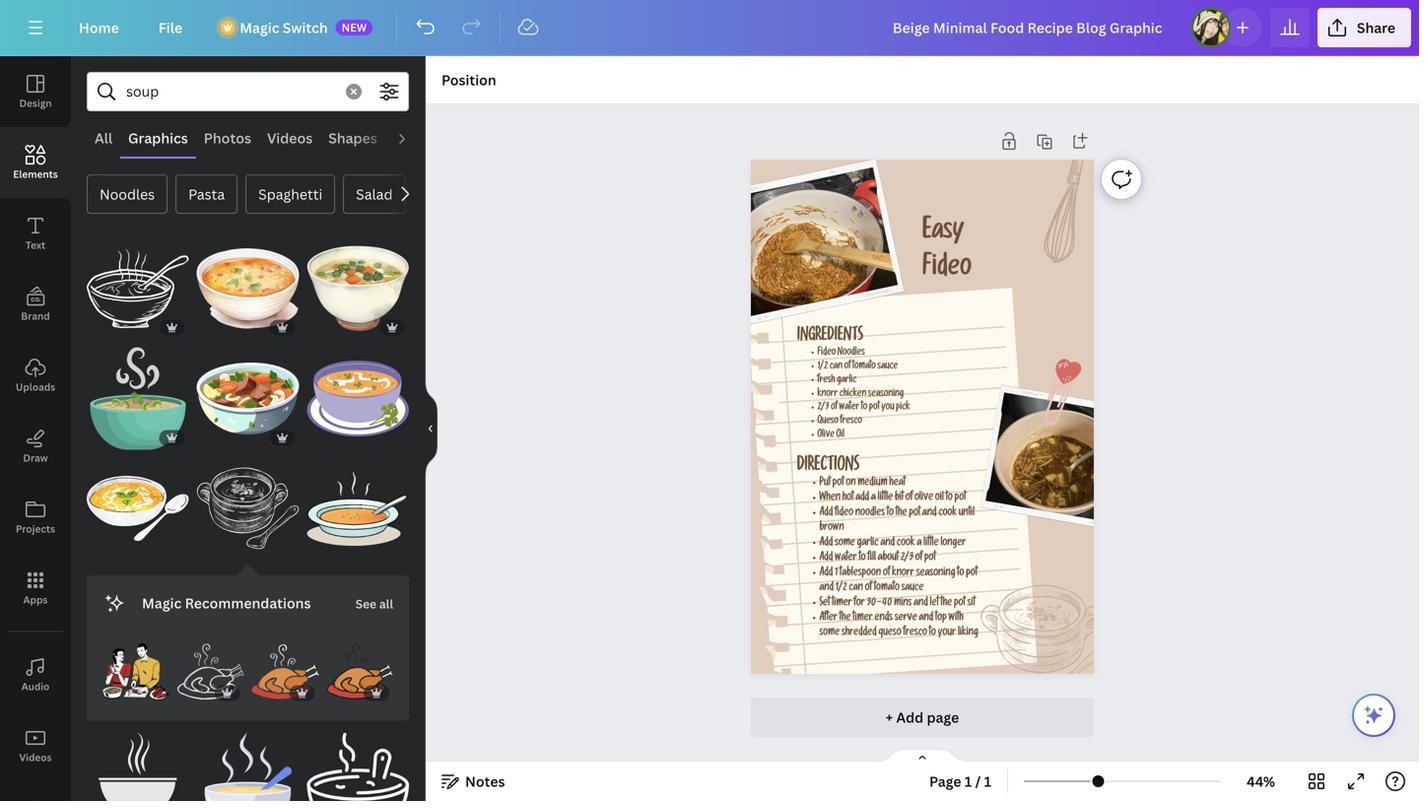 Task type: locate. For each thing, give the bounding box(es) containing it.
1 vertical spatial tomato
[[874, 583, 900, 594]]

1 horizontal spatial sauce
[[902, 583, 924, 594]]

1 vertical spatial the
[[941, 598, 952, 609]]

of right bit
[[906, 493, 913, 504]]

meat soup illustration image
[[197, 348, 299, 450]]

1/2 up fresh
[[818, 362, 828, 372]]

1 horizontal spatial a
[[917, 538, 922, 549]]

liking
[[958, 628, 979, 639]]

1 vertical spatial fresco
[[903, 628, 927, 639]]

noodles inside fideo noodles 1/2 can of tomato sauce fresh garlic knorr chicken seasoning 2/3 of water to pot you pick queso fresco olive oil
[[838, 348, 865, 359]]

little left bit
[[878, 493, 893, 504]]

to down chicken at the top of page
[[861, 403, 868, 413]]

magic
[[240, 18, 279, 37], [142, 594, 182, 613]]

0 vertical spatial fideo
[[923, 257, 972, 284]]

tomato up 40
[[874, 583, 900, 594]]

hand drawn squash coconut milk soup image
[[307, 348, 409, 450]]

fideo inside fideo noodles 1/2 can of tomato sauce fresh garlic knorr chicken seasoning 2/3 of water to pot you pick queso fresco olive oil
[[818, 348, 836, 359]]

and up set
[[820, 583, 834, 594]]

magic left switch
[[240, 18, 279, 37]]

1/2
[[818, 362, 828, 372], [836, 583, 847, 594]]

30-
[[867, 598, 882, 609]]

tomato up chicken at the top of page
[[853, 362, 876, 372]]

1 vertical spatial sauce
[[902, 583, 924, 594]]

0 vertical spatial water
[[839, 403, 860, 413]]

oil
[[935, 493, 944, 504]]

0 vertical spatial seasoning
[[868, 389, 904, 400]]

1 horizontal spatial noodles
[[838, 348, 865, 359]]

cook down oil
[[939, 508, 957, 519]]

1 vertical spatial seasoning
[[916, 568, 955, 579]]

0 vertical spatial videos button
[[259, 119, 321, 157]]

1 vertical spatial videos
[[19, 751, 52, 764]]

0 horizontal spatial audio
[[21, 680, 50, 693]]

0 vertical spatial cook
[[939, 508, 957, 519]]

videos inside side panel tab list
[[19, 751, 52, 764]]

audio button right shapes
[[385, 119, 440, 157]]

Search elements search field
[[126, 73, 334, 110]]

sit
[[968, 598, 976, 609]]

0 horizontal spatial sauce
[[878, 362, 898, 372]]

0 horizontal spatial 2/3
[[818, 403, 829, 413]]

1 horizontal spatial can
[[849, 583, 863, 594]]

0 horizontal spatial timer
[[832, 598, 852, 609]]

0 vertical spatial sauce
[[878, 362, 898, 372]]

1 horizontal spatial 2/3
[[901, 553, 914, 564]]

draw
[[23, 451, 48, 465]]

oil
[[836, 431, 845, 441]]

1/2 down tablespoon
[[836, 583, 847, 594]]

1 vertical spatial a
[[917, 538, 922, 549]]

hot pumpkin soup image
[[307, 458, 409, 560]]

0 vertical spatial audio button
[[385, 119, 440, 157]]

0 horizontal spatial videos button
[[0, 711, 71, 782]]

a right add
[[871, 493, 876, 504]]

audio button down apps
[[0, 640, 71, 711]]

0 horizontal spatial audio button
[[0, 640, 71, 711]]

a
[[871, 493, 876, 504], [917, 538, 922, 549]]

0 horizontal spatial noodles
[[100, 185, 155, 204]]

sauce
[[878, 362, 898, 372], [902, 583, 924, 594]]

1 horizontal spatial audio
[[393, 129, 433, 147]]

magic up retro mixed race couple cooking thanksgiving meal image
[[142, 594, 182, 613]]

fideo down the easy
[[923, 257, 972, 284]]

sauce up the you
[[878, 362, 898, 372]]

seasoning up the you
[[868, 389, 904, 400]]

cook
[[939, 508, 957, 519], [897, 538, 915, 549]]

2 horizontal spatial 1
[[984, 772, 992, 791]]

cook up about
[[897, 538, 915, 549]]

text button
[[0, 198, 71, 269]]

1 right /
[[984, 772, 992, 791]]

1 vertical spatial 1/2
[[836, 583, 847, 594]]

2/3
[[818, 403, 829, 413], [901, 553, 914, 564]]

0 vertical spatial 1/2
[[818, 362, 828, 372]]

to right oil
[[946, 493, 953, 504]]

1 left /
[[965, 772, 972, 791]]

group
[[307, 226, 409, 340], [87, 238, 189, 340], [197, 238, 299, 340], [87, 336, 189, 450], [197, 336, 299, 450], [307, 336, 409, 450], [87, 446, 189, 560], [197, 446, 299, 560], [307, 458, 409, 560], [103, 627, 169, 705], [177, 639, 244, 705], [252, 639, 319, 705], [326, 639, 393, 705], [197, 733, 299, 801]]

timer down for
[[853, 613, 873, 624]]

1 vertical spatial noodles
[[838, 348, 865, 359]]

0 horizontal spatial fresco
[[840, 417, 862, 427]]

shredded
[[842, 628, 877, 639]]

1 horizontal spatial 1
[[965, 772, 972, 791]]

1
[[835, 568, 838, 579], [965, 772, 972, 791], [984, 772, 992, 791]]

uploads
[[16, 380, 55, 394]]

fideo down the ingredients
[[818, 348, 836, 359]]

1/2 inside put pot on medium heat when hot add a little bit of olive oil to pot add fideo noodles to the pot and cook until brown add some garlic and cook a little longer add water to fill about 2/3 of pot add 1 tablespoon of knorr seasoning to pot and 1/2 can of tomato sauce set timer for 30-40 mins and let the pot sit after the timer ends serve and top with some shredded queso fresco to your liking
[[836, 583, 847, 594]]

notes
[[465, 772, 505, 791]]

2/3 up queso
[[818, 403, 829, 413]]

text
[[26, 239, 45, 252]]

garlic up fill
[[857, 538, 879, 549]]

let
[[930, 598, 939, 609]]

pot up sit
[[966, 568, 978, 579]]

some
[[835, 538, 855, 549], [820, 628, 840, 639]]

to left your
[[929, 628, 936, 639]]

and left the 'let'
[[914, 598, 928, 609]]

little left longer
[[924, 538, 939, 549]]

a left longer
[[917, 538, 922, 549]]

the right the after
[[840, 613, 851, 624]]

1 horizontal spatial magic
[[240, 18, 279, 37]]

pot
[[869, 403, 880, 413], [833, 478, 844, 489], [955, 493, 966, 504], [909, 508, 921, 519], [925, 553, 936, 564], [966, 568, 978, 579], [954, 598, 966, 609]]

water down chicken at the top of page
[[839, 403, 860, 413]]

audio button
[[385, 119, 440, 157], [0, 640, 71, 711]]

knorr inside fideo noodles 1/2 can of tomato sauce fresh garlic knorr chicken seasoning 2/3 of water to pot you pick queso fresco olive oil
[[818, 389, 838, 400]]

queso
[[818, 417, 839, 427]]

0 horizontal spatial 1
[[835, 568, 838, 579]]

1 horizontal spatial knorr
[[892, 568, 915, 579]]

the down bit
[[896, 508, 907, 519]]

all
[[95, 129, 112, 147]]

1 vertical spatial videos button
[[0, 711, 71, 782]]

of right about
[[915, 553, 923, 564]]

44% button
[[1229, 766, 1293, 797]]

1 vertical spatial garlic
[[857, 538, 879, 549]]

0 vertical spatial some
[[835, 538, 855, 549]]

garlic inside fideo noodles 1/2 can of tomato sauce fresh garlic knorr chicken seasoning 2/3 of water to pot you pick queso fresco olive oil
[[837, 376, 857, 386]]

knorr down fresh
[[818, 389, 838, 400]]

all
[[379, 596, 393, 612]]

see
[[356, 596, 377, 612]]

can up for
[[849, 583, 863, 594]]

0 vertical spatial 2/3
[[818, 403, 829, 413]]

0 vertical spatial can
[[830, 362, 843, 372]]

turkey cooked dinner image
[[326, 639, 393, 705]]

page
[[929, 772, 962, 791]]

bit
[[895, 493, 904, 504]]

1 horizontal spatial fresco
[[903, 628, 927, 639]]

soup bowl icon image
[[197, 733, 299, 801]]

1 vertical spatial timer
[[853, 613, 873, 624]]

and up about
[[881, 538, 895, 549]]

noodles down the ingredients
[[838, 348, 865, 359]]

fresco up oil
[[840, 417, 862, 427]]

pot left the you
[[869, 403, 880, 413]]

0 vertical spatial fresco
[[840, 417, 862, 427]]

fresh
[[818, 376, 835, 386]]

the right the 'let'
[[941, 598, 952, 609]]

can up fresh
[[830, 362, 843, 372]]

1 vertical spatial knorr
[[892, 568, 915, 579]]

magic for magic switch
[[240, 18, 279, 37]]

brand
[[21, 309, 50, 323]]

canva assistant image
[[1362, 704, 1386, 727]]

0 horizontal spatial magic
[[142, 594, 182, 613]]

pasta
[[188, 185, 225, 204]]

1 horizontal spatial 1/2
[[836, 583, 847, 594]]

water up tablespoon
[[835, 553, 857, 564]]

show pages image
[[875, 748, 970, 764]]

audio
[[393, 129, 433, 147], [21, 680, 50, 693]]

can inside put pot on medium heat when hot add a little bit of olive oil to pot add fideo noodles to the pot and cook until brown add some garlic and cook a little longer add water to fill about 2/3 of pot add 1 tablespoon of knorr seasoning to pot and 1/2 can of tomato sauce set timer for 30-40 mins and let the pot sit after the timer ends serve and top with some shredded queso fresco to your liking
[[849, 583, 863, 594]]

noodles down all button
[[100, 185, 155, 204]]

1 horizontal spatial seasoning
[[916, 568, 955, 579]]

water
[[839, 403, 860, 413], [835, 553, 857, 564]]

retro mixed race couple cooking thanksgiving meal image
[[103, 639, 169, 705]]

noodles inside 'button'
[[100, 185, 155, 204]]

some down the after
[[820, 628, 840, 639]]

1 vertical spatial little
[[924, 538, 939, 549]]

1 vertical spatial water
[[835, 553, 857, 564]]

timer
[[832, 598, 852, 609], [853, 613, 873, 624]]

0 vertical spatial garlic
[[837, 376, 857, 386]]

0 vertical spatial videos
[[267, 129, 313, 147]]

draw button
[[0, 411, 71, 482]]

fresco down the serve
[[903, 628, 927, 639]]

1 horizontal spatial timer
[[853, 613, 873, 624]]

little
[[878, 493, 893, 504], [924, 538, 939, 549]]

seasoning
[[868, 389, 904, 400], [916, 568, 955, 579]]

Design title text field
[[877, 8, 1184, 47]]

0 horizontal spatial the
[[840, 613, 851, 624]]

knorr down about
[[892, 568, 915, 579]]

+ add page button
[[751, 698, 1094, 737]]

pot up until
[[955, 493, 966, 504]]

until
[[959, 508, 975, 519]]

audio right shapes
[[393, 129, 433, 147]]

pot down olive
[[909, 508, 921, 519]]

1 vertical spatial 2/3
[[901, 553, 914, 564]]

0 horizontal spatial can
[[830, 362, 843, 372]]

0 horizontal spatial little
[[878, 493, 893, 504]]

0 vertical spatial the
[[896, 508, 907, 519]]

seasoning inside fideo noodles 1/2 can of tomato sauce fresh garlic knorr chicken seasoning 2/3 of water to pot you pick queso fresco olive oil
[[868, 389, 904, 400]]

0 horizontal spatial videos
[[19, 751, 52, 764]]

0 vertical spatial knorr
[[818, 389, 838, 400]]

1 vertical spatial fideo
[[818, 348, 836, 359]]

heat
[[889, 478, 906, 489]]

magic switch
[[240, 18, 328, 37]]

noodles
[[100, 185, 155, 204], [838, 348, 865, 359]]

apps
[[23, 593, 48, 607]]

videos button
[[259, 119, 321, 157], [0, 711, 71, 782]]

home
[[79, 18, 119, 37]]

1 horizontal spatial the
[[896, 508, 907, 519]]

0 vertical spatial tomato
[[853, 362, 876, 372]]

add
[[820, 508, 833, 519], [820, 538, 833, 549], [820, 553, 833, 564], [820, 568, 833, 579], [896, 708, 924, 727]]

mins
[[894, 598, 912, 609]]

1 vertical spatial magic
[[142, 594, 182, 613]]

0 vertical spatial magic
[[240, 18, 279, 37]]

2/3 right about
[[901, 553, 914, 564]]

0 horizontal spatial a
[[871, 493, 876, 504]]

timer right set
[[832, 598, 852, 609]]

and
[[922, 508, 937, 519], [881, 538, 895, 549], [820, 583, 834, 594], [914, 598, 928, 609], [919, 613, 934, 624]]

0 horizontal spatial seasoning
[[868, 389, 904, 400]]

to
[[861, 403, 868, 413], [946, 493, 953, 504], [887, 508, 894, 519], [859, 553, 866, 564], [957, 568, 964, 579], [929, 628, 936, 639]]

knorr
[[818, 389, 838, 400], [892, 568, 915, 579]]

sauce inside put pot on medium heat when hot add a little bit of olive oil to pot add fideo noodles to the pot and cook until brown add some garlic and cook a little longer add water to fill about 2/3 of pot add 1 tablespoon of knorr seasoning to pot and 1/2 can of tomato sauce set timer for 30-40 mins and let the pot sit after the timer ends serve and top with some shredded queso fresco to your liking
[[902, 583, 924, 594]]

0 horizontal spatial knorr
[[818, 389, 838, 400]]

of down about
[[883, 568, 890, 579]]

tomato inside fideo noodles 1/2 can of tomato sauce fresh garlic knorr chicken seasoning 2/3 of water to pot you pick queso fresco olive oil
[[853, 362, 876, 372]]

1 left tablespoon
[[835, 568, 838, 579]]

spaghetti
[[258, 185, 322, 204]]

turkey  icon art image
[[252, 639, 319, 705]]

0 vertical spatial noodles
[[100, 185, 155, 204]]

seasoning up the 'let'
[[916, 568, 955, 579]]

noodles
[[855, 508, 885, 519]]

add
[[856, 493, 869, 504]]

1 vertical spatial audio
[[21, 680, 50, 693]]

sauce up mins
[[902, 583, 924, 594]]

water inside fideo noodles 1/2 can of tomato sauce fresh garlic knorr chicken seasoning 2/3 of water to pot you pick queso fresco olive oil
[[839, 403, 860, 413]]

0 horizontal spatial 1/2
[[818, 362, 828, 372]]

some down brown
[[835, 538, 855, 549]]

watercolor soup ,hand painted vector illustration image
[[197, 238, 299, 340]]

0 vertical spatial timer
[[832, 598, 852, 609]]

longer
[[941, 538, 966, 549]]

fideo
[[923, 257, 972, 284], [818, 348, 836, 359]]

audio down apps
[[21, 680, 50, 693]]

videos
[[267, 129, 313, 147], [19, 751, 52, 764]]

pot left sit
[[954, 598, 966, 609]]

of
[[844, 362, 851, 372], [831, 403, 838, 413], [906, 493, 913, 504], [915, 553, 923, 564], [883, 568, 890, 579], [865, 583, 872, 594]]

2 horizontal spatial the
[[941, 598, 952, 609]]

1 horizontal spatial videos button
[[259, 119, 321, 157]]

1 vertical spatial can
[[849, 583, 863, 594]]

1 vertical spatial cook
[[897, 538, 915, 549]]

projects button
[[0, 482, 71, 553]]

and down olive
[[922, 508, 937, 519]]

of up queso
[[831, 403, 838, 413]]

1 horizontal spatial videos
[[267, 129, 313, 147]]

0 horizontal spatial fideo
[[818, 348, 836, 359]]

share button
[[1318, 8, 1411, 47]]

garlic up chicken at the top of page
[[837, 376, 857, 386]]

fideo noodles 1/2 can of tomato sauce fresh garlic knorr chicken seasoning 2/3 of water to pot you pick queso fresco olive oil
[[818, 348, 910, 441]]

magic inside main menu bar
[[240, 18, 279, 37]]

the
[[896, 508, 907, 519], [941, 598, 952, 609], [840, 613, 851, 624]]



Task type: describe. For each thing, give the bounding box(es) containing it.
brand button
[[0, 269, 71, 340]]

olive
[[915, 493, 933, 504]]

to inside fideo noodles 1/2 can of tomato sauce fresh garlic knorr chicken seasoning 2/3 of water to pot you pick queso fresco olive oil
[[861, 403, 868, 413]]

2/3 inside put pot on medium heat when hot add a little bit of olive oil to pot add fideo noodles to the pot and cook until brown add some garlic and cook a little longer add water to fill about 2/3 of pot add 1 tablespoon of knorr seasoning to pot and 1/2 can of tomato sauce set timer for 30-40 mins and let the pot sit after the timer ends serve and top with some shredded queso fresco to your liking
[[901, 553, 914, 564]]

hot soup in a bowl image
[[87, 348, 189, 450]]

0 vertical spatial a
[[871, 493, 876, 504]]

1 horizontal spatial fideo
[[923, 257, 972, 284]]

elements button
[[0, 127, 71, 198]]

veggie soup watercolor image
[[307, 238, 409, 340]]

pot inside fideo noodles 1/2 can of tomato sauce fresh garlic knorr chicken seasoning 2/3 of water to pot you pick queso fresco olive oil
[[869, 403, 880, 413]]

1 inside put pot on medium heat when hot add a little bit of olive oil to pot add fideo noodles to the pot and cook until brown add some garlic and cook a little longer add water to fill about 2/3 of pot add 1 tablespoon of knorr seasoning to pot and 1/2 can of tomato sauce set timer for 30-40 mins and let the pot sit after the timer ends serve and top with some shredded queso fresco to your liking
[[835, 568, 838, 579]]

1/2 inside fideo noodles 1/2 can of tomato sauce fresh garlic knorr chicken seasoning 2/3 of water to pot you pick queso fresco olive oil
[[818, 362, 828, 372]]

2/3 inside fideo noodles 1/2 can of tomato sauce fresh garlic knorr chicken seasoning 2/3 of water to pot you pick queso fresco olive oil
[[818, 403, 829, 413]]

brown
[[820, 523, 844, 534]]

notes button
[[434, 766, 513, 797]]

position
[[442, 70, 496, 89]]

graphics button
[[120, 119, 196, 157]]

main menu bar
[[0, 0, 1419, 56]]

pick
[[896, 403, 910, 413]]

easy fideo
[[923, 221, 972, 284]]

2 vertical spatial the
[[840, 613, 851, 624]]

share
[[1357, 18, 1396, 37]]

new
[[342, 20, 367, 34]]

0 vertical spatial little
[[878, 493, 893, 504]]

fill
[[868, 553, 876, 564]]

1 horizontal spatial audio button
[[385, 119, 440, 157]]

0 vertical spatial audio
[[393, 129, 433, 147]]

when
[[820, 493, 841, 504]]

uploads button
[[0, 340, 71, 411]]

of up 30-
[[865, 583, 872, 594]]

pasta button
[[176, 174, 238, 214]]

knorr inside put pot on medium heat when hot add a little bit of olive oil to pot add fideo noodles to the pot and cook until brown add some garlic and cook a little longer add water to fill about 2/3 of pot add 1 tablespoon of knorr seasoning to pot and 1/2 can of tomato sauce set timer for 30-40 mins and let the pot sit after the timer ends serve and top with some shredded queso fresco to your liking
[[892, 568, 915, 579]]

to down longer
[[957, 568, 964, 579]]

of up chicken at the top of page
[[844, 362, 851, 372]]

to left fill
[[859, 553, 866, 564]]

noodles button
[[87, 174, 168, 214]]

serve
[[895, 613, 917, 624]]

elements
[[13, 168, 58, 181]]

file
[[158, 18, 183, 37]]

seasoning inside put pot on medium heat when hot add a little bit of olive oil to pot add fideo noodles to the pot and cook until brown add some garlic and cook a little longer add water to fill about 2/3 of pot add 1 tablespoon of knorr seasoning to pot and 1/2 can of tomato sauce set timer for 30-40 mins and let the pot sit after the timer ends serve and top with some shredded queso fresco to your liking
[[916, 568, 955, 579]]

about
[[878, 553, 899, 564]]

photos
[[204, 129, 251, 147]]

1 horizontal spatial little
[[924, 538, 939, 549]]

your
[[938, 628, 956, 639]]

recommendations
[[185, 594, 311, 613]]

top
[[935, 613, 947, 624]]

home link
[[63, 8, 135, 47]]

sauce inside fideo noodles 1/2 can of tomato sauce fresh garlic knorr chicken seasoning 2/3 of water to pot you pick queso fresco olive oil
[[878, 362, 898, 372]]

side panel tab list
[[0, 56, 71, 801]]

40
[[882, 598, 892, 609]]

put pot on medium heat when hot add a little bit of olive oil to pot add fideo noodles to the pot and cook until brown add some garlic and cook a little longer add water to fill about 2/3 of pot add 1 tablespoon of knorr seasoning to pot and 1/2 can of tomato sauce set timer for 30-40 mins and let the pot sit after the timer ends serve and top with some shredded queso fresco to your liking
[[820, 478, 979, 639]]

pot right about
[[925, 553, 936, 564]]

projects
[[16, 522, 55, 536]]

queso
[[879, 628, 901, 639]]

see all
[[356, 596, 393, 612]]

hide image
[[425, 381, 438, 476]]

on
[[846, 478, 856, 489]]

water inside put pot on medium heat when hot add a little bit of olive oil to pot add fideo noodles to the pot and cook until brown add some garlic and cook a little longer add water to fill about 2/3 of pot add 1 tablespoon of knorr seasoning to pot and 1/2 can of tomato sauce set timer for 30-40 mins and let the pot sit after the timer ends serve and top with some shredded queso fresco to your liking
[[835, 553, 857, 564]]

design
[[19, 97, 52, 110]]

you
[[882, 403, 894, 413]]

and left top
[[919, 613, 934, 624]]

audio inside side panel tab list
[[21, 680, 50, 693]]

shapes
[[328, 129, 377, 147]]

chicken
[[840, 389, 867, 400]]

magic for magic recommendations
[[142, 594, 182, 613]]

/
[[975, 772, 981, 791]]

44%
[[1247, 772, 1275, 791]]

1 horizontal spatial cook
[[939, 508, 957, 519]]

fideo
[[835, 508, 854, 519]]

painted thanksgiving pumpkin soup image
[[87, 458, 189, 560]]

apps button
[[0, 553, 71, 624]]

tomato inside put pot on medium heat when hot add a little bit of olive oil to pot add fideo noodles to the pot and cook until brown add some garlic and cook a little longer add water to fill about 2/3 of pot add 1 tablespoon of knorr seasoning to pot and 1/2 can of tomato sauce set timer for 30-40 mins and let the pot sit after the timer ends serve and top with some shredded queso fresco to your liking
[[874, 583, 900, 594]]

+ add page
[[886, 708, 959, 727]]

graphics
[[128, 129, 188, 147]]

pot left "on" on the right bottom of page
[[833, 478, 844, 489]]

easy
[[923, 221, 964, 248]]

page
[[927, 708, 959, 727]]

page 1 / 1
[[929, 772, 992, 791]]

ends
[[875, 613, 893, 624]]

1 vertical spatial some
[[820, 628, 840, 639]]

garlic inside put pot on medium heat when hot add a little bit of olive oil to pot add fideo noodles to the pot and cook until brown add some garlic and cook a little longer add water to fill about 2/3 of pot add 1 tablespoon of knorr seasoning to pot and 1/2 can of tomato sauce set timer for 30-40 mins and let the pot sit after the timer ends serve and top with some shredded queso fresco to your liking
[[857, 538, 879, 549]]

tablespoon
[[840, 568, 881, 579]]

1 vertical spatial audio button
[[0, 640, 71, 711]]

hot
[[843, 493, 854, 504]]

shapes button
[[321, 119, 385, 157]]

salad
[[356, 185, 393, 204]]

medium
[[858, 478, 888, 489]]

for
[[854, 598, 865, 609]]

position button
[[434, 64, 504, 96]]

add inside button
[[896, 708, 924, 727]]

spaghetti button
[[246, 174, 335, 214]]

directions
[[797, 459, 860, 477]]

0 horizontal spatial cook
[[897, 538, 915, 549]]

to right 'noodles'
[[887, 508, 894, 519]]

set
[[820, 598, 830, 609]]

with
[[949, 613, 964, 624]]

see all button
[[354, 583, 395, 623]]

file button
[[143, 8, 198, 47]]

put
[[820, 478, 831, 489]]

magic recommendations
[[142, 594, 311, 613]]

olive
[[818, 431, 835, 441]]

all button
[[87, 119, 120, 157]]

switch
[[283, 18, 328, 37]]

salad button
[[343, 174, 406, 214]]

can inside fideo noodles 1/2 can of tomato sauce fresh garlic knorr chicken seasoning 2/3 of water to pot you pick queso fresco olive oil
[[830, 362, 843, 372]]

fresco inside fideo noodles 1/2 can of tomato sauce fresh garlic knorr chicken seasoning 2/3 of water to pot you pick queso fresco olive oil
[[840, 417, 862, 427]]

fresco inside put pot on medium heat when hot add a little bit of olive oil to pot add fideo noodles to the pot and cook until brown add some garlic and cook a little longer add water to fill about 2/3 of pot add 1 tablespoon of knorr seasoning to pot and 1/2 can of tomato sauce set timer for 30-40 mins and let the pot sit after the timer ends serve and top with some shredded queso fresco to your liking
[[903, 628, 927, 639]]

+
[[886, 708, 893, 727]]

photos button
[[196, 119, 259, 157]]



Task type: vqa. For each thing, say whether or not it's contained in the screenshot.
MESSAGE
no



